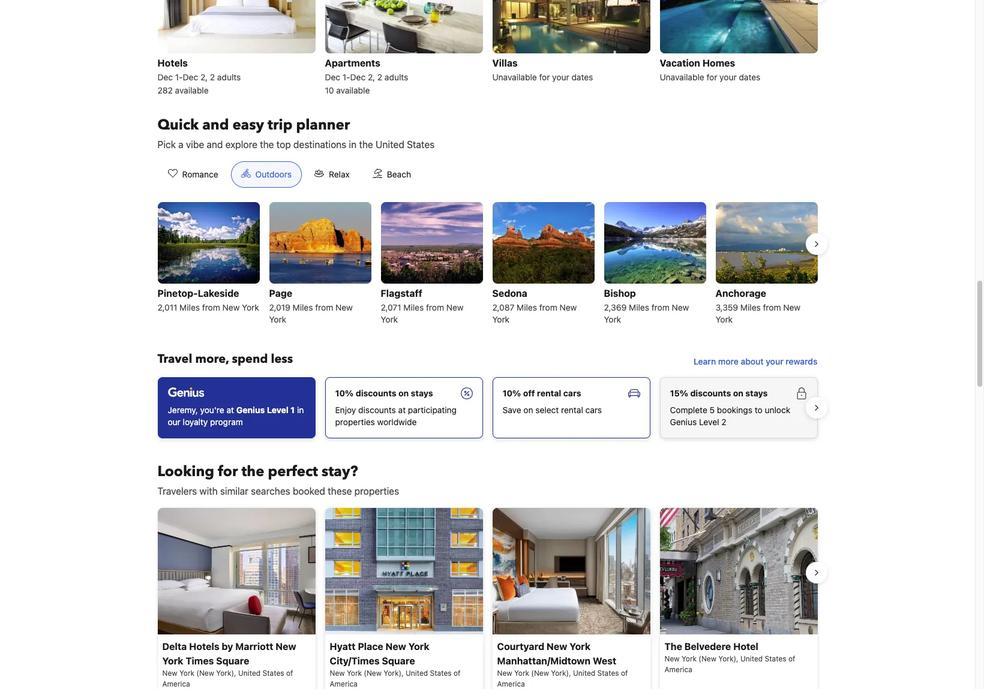 Task type: describe. For each thing, give the bounding box(es) containing it.
jeremy, you're at genius level 1
[[168, 405, 295, 416]]

new inside pinetop-lakeside 2,011 miles from new york
[[223, 303, 240, 313]]

planner
[[296, 115, 350, 135]]

in inside quick and easy trip planner pick a vibe and explore the top destinations in the united states
[[349, 139, 357, 150]]

miles for anchorage
[[741, 303, 761, 313]]

your for learn
[[766, 357, 784, 367]]

for inside looking for the perfect stay? travelers with similar searches booked these properties
[[218, 462, 238, 482]]

new right marriott
[[276, 642, 296, 652]]

by
[[222, 642, 233, 652]]

dates inside vacation homes unavailable for your dates
[[739, 72, 761, 82]]

from for anchorage
[[763, 303, 781, 313]]

complete
[[670, 405, 708, 416]]

miles for bishop
[[629, 303, 650, 313]]

searches
[[251, 486, 290, 497]]

for inside vacation homes unavailable for your dates
[[707, 72, 718, 82]]

states inside the belvedere hotel new york (new york), united states of america
[[765, 655, 787, 664]]

available for hotels
[[175, 85, 209, 96]]

york), inside courtyard new york manhattan/midtown west new york (new york), united states of america
[[551, 669, 571, 678]]

save
[[503, 405, 521, 416]]

with
[[200, 486, 218, 497]]

on for at
[[399, 389, 409, 399]]

stays for 15% discounts on stays
[[746, 389, 768, 399]]

2,011
[[158, 303, 177, 313]]

hyatt
[[330, 642, 356, 652]]

courtyard new york manhattan/midtown west new york (new york), united states of america
[[497, 642, 628, 689]]

miles for page
[[293, 303, 313, 313]]

america inside courtyard new york manhattan/midtown west new york (new york), united states of america
[[497, 680, 525, 689]]

perfect
[[268, 462, 318, 482]]

for inside "villas unavailable for your dates"
[[539, 72, 550, 82]]

2 for apartments
[[378, 72, 383, 82]]

pick
[[158, 139, 176, 150]]

you're
[[200, 405, 224, 416]]

times
[[186, 656, 214, 667]]

bookings
[[717, 405, 753, 416]]

adults for hotels
[[217, 72, 241, 82]]

(new inside 'hyatt place new york city/times square new york (new york), united states of america'
[[364, 669, 382, 678]]

york), inside the belvedere hotel new york (new york), united states of america
[[719, 655, 739, 664]]

romance button
[[158, 162, 228, 188]]

at for you're
[[227, 405, 234, 416]]

region containing pinetop-lakeside
[[148, 198, 828, 332]]

pinetop-lakeside 2,011 miles from new york
[[158, 288, 259, 313]]

states inside quick and easy trip planner pick a vibe and explore the top destinations in the united states
[[407, 139, 435, 150]]

west
[[593, 656, 617, 667]]

sedona 2,087 miles from new york
[[493, 288, 577, 325]]

10
[[325, 85, 334, 96]]

at for discounts
[[398, 405, 406, 416]]

adults for apartments
[[385, 72, 408, 82]]

region containing hotels
[[148, 0, 828, 102]]

these
[[328, 486, 352, 497]]

to
[[755, 405, 763, 416]]

page
[[269, 288, 292, 299]]

the
[[665, 642, 683, 652]]

282
[[158, 85, 173, 96]]

delta
[[162, 642, 187, 652]]

0 vertical spatial rental
[[537, 389, 562, 399]]

manhattan/midtown
[[497, 656, 591, 667]]

york), inside 'hyatt place new york city/times square new york (new york), united states of america'
[[384, 669, 404, 678]]

more,
[[195, 351, 229, 368]]

genius inside complete 5 bookings to unlock genius level 2
[[670, 417, 697, 428]]

available for apartments
[[336, 85, 370, 96]]

worldwide
[[377, 417, 417, 428]]

the left top
[[260, 139, 274, 150]]

program
[[210, 417, 243, 428]]

complete 5 bookings to unlock genius level 2
[[670, 405, 791, 428]]

the belvedere hotel new york (new york), united states of america
[[665, 642, 796, 675]]

america inside delta hotels by marriott new york times square new york (new york), united states of america
[[162, 680, 190, 689]]

(new inside courtyard new york manhattan/midtown west new york (new york), united states of america
[[532, 669, 549, 678]]

apartments
[[325, 58, 381, 69]]

looking
[[158, 462, 214, 482]]

outdoors button
[[231, 162, 302, 188]]

properties inside looking for the perfect stay? travelers with similar searches booked these properties
[[355, 486, 399, 497]]

the inside looking for the perfect stay? travelers with similar searches booked these properties
[[242, 462, 264, 482]]

new inside anchorage 3,359 miles from new york
[[784, 303, 801, 313]]

delta hotels by marriott new york times square new york (new york), united states of america
[[162, 642, 296, 689]]

0 vertical spatial cars
[[564, 389, 581, 399]]

york inside sedona 2,087 miles from new york
[[493, 315, 510, 325]]

hotels inside delta hotels by marriott new york times square new york (new york), united states of america
[[189, 642, 220, 652]]

courtyard
[[497, 642, 545, 652]]

relax
[[329, 169, 350, 180]]

10% discounts on stays
[[335, 389, 433, 399]]

5
[[710, 405, 715, 416]]

10% off rental cars
[[503, 389, 581, 399]]

of inside delta hotels by marriott new york times square new york (new york), united states of america
[[286, 669, 293, 678]]

united inside 'hyatt place new york city/times square new york (new york), united states of america'
[[406, 669, 428, 678]]

york inside pinetop-lakeside 2,011 miles from new york
[[242, 303, 259, 313]]

jeremy,
[[168, 405, 198, 416]]

square inside 'hyatt place new york city/times square new york (new york), united states of america'
[[382, 656, 415, 667]]

stay?
[[322, 462, 358, 482]]

unavailable inside "villas unavailable for your dates"
[[493, 72, 537, 82]]

york down times
[[179, 669, 195, 678]]

homes
[[703, 58, 736, 69]]

1 horizontal spatial on
[[524, 405, 533, 416]]

city/times
[[330, 656, 380, 667]]

15%
[[670, 389, 689, 399]]

discounts for discounts
[[356, 389, 397, 399]]

2,071
[[381, 303, 401, 313]]

3 dec from the left
[[325, 72, 340, 82]]

learn more about your rewards
[[694, 357, 818, 367]]

york down 'manhattan/midtown'
[[514, 669, 530, 678]]

about
[[741, 357, 764, 367]]

off
[[523, 389, 535, 399]]

2,369
[[604, 303, 627, 313]]

new inside sedona 2,087 miles from new york
[[560, 303, 577, 313]]

save on select rental cars
[[503, 405, 602, 416]]

vacation
[[660, 58, 701, 69]]

new inside the page 2,019 miles from new york
[[336, 303, 353, 313]]

15% discounts on stays
[[670, 389, 768, 399]]

loyalty
[[183, 417, 208, 428]]

participating
[[408, 405, 457, 416]]

1 dec from the left
[[158, 72, 173, 82]]

new inside the belvedere hotel new york (new york), united states of america
[[665, 655, 680, 664]]

0 vertical spatial and
[[202, 115, 229, 135]]

1 vertical spatial rental
[[561, 405, 583, 416]]

unavailable inside vacation homes unavailable for your dates
[[660, 72, 705, 82]]

2 inside complete 5 bookings to unlock genius level 2
[[722, 417, 727, 428]]

0 vertical spatial level
[[267, 405, 289, 416]]

destinations
[[294, 139, 347, 150]]

region containing 10% discounts on stays
[[148, 373, 828, 444]]

place
[[358, 642, 383, 652]]

travelers
[[158, 486, 197, 497]]

travel more, spend less
[[158, 351, 293, 368]]

2, for apartments
[[368, 72, 375, 82]]

our
[[168, 417, 181, 428]]

york), inside delta hotels by marriott new york times square new york (new york), united states of america
[[216, 669, 236, 678]]

level inside complete 5 bookings to unlock genius level 2
[[699, 417, 720, 428]]

belvedere
[[685, 642, 731, 652]]

lakeside
[[198, 288, 239, 299]]

states inside delta hotels by marriott new york times square new york (new york), united states of america
[[263, 669, 284, 678]]

less
[[271, 351, 293, 368]]

york inside bishop 2,369 miles from new york
[[604, 315, 621, 325]]

more
[[719, 357, 739, 367]]

states inside courtyard new york manhattan/midtown west new york (new york), united states of america
[[598, 669, 619, 678]]

hotel
[[734, 642, 759, 652]]

outdoors
[[256, 169, 292, 180]]

rewards
[[786, 357, 818, 367]]



Task type: vqa. For each thing, say whether or not it's contained in the screenshot.
planner
yes



Task type: locate. For each thing, give the bounding box(es) containing it.
on for bookings
[[733, 389, 744, 399]]

dates
[[572, 72, 593, 82], [739, 72, 761, 82]]

2, inside apartments dec 1-dec 2, 2 adults 10 available
[[368, 72, 375, 82]]

tab list
[[148, 162, 431, 189]]

miles inside flagstaff 2,071 miles from new york
[[404, 303, 424, 313]]

1 square from the left
[[216, 656, 249, 667]]

relax button
[[304, 162, 360, 188]]

of inside the belvedere hotel new york (new york), united states of america
[[789, 655, 796, 664]]

1 vertical spatial hotels
[[189, 642, 220, 652]]

enjoy
[[335, 405, 356, 416]]

2 available from the left
[[336, 85, 370, 96]]

2 horizontal spatial on
[[733, 389, 744, 399]]

beach button
[[363, 162, 421, 188]]

square inside delta hotels by marriott new york times square new york (new york), united states of america
[[216, 656, 249, 667]]

1 from from the left
[[202, 303, 220, 313]]

1 horizontal spatial for
[[539, 72, 550, 82]]

your inside vacation homes unavailable for your dates
[[720, 72, 737, 82]]

rental up select
[[537, 389, 562, 399]]

0 horizontal spatial unavailable
[[493, 72, 537, 82]]

1 horizontal spatial level
[[699, 417, 720, 428]]

hotels inside hotels dec 1-dec 2, 2 adults 282 available
[[158, 58, 188, 69]]

new up the rewards
[[784, 303, 801, 313]]

2 horizontal spatial for
[[707, 72, 718, 82]]

2 unavailable from the left
[[660, 72, 705, 82]]

america inside the belvedere hotel new york (new york), united states of america
[[665, 666, 693, 675]]

sedona
[[493, 288, 528, 299]]

hotels up times
[[189, 642, 220, 652]]

flagstaff 2,071 miles from new york
[[381, 288, 464, 325]]

from inside the page 2,019 miles from new york
[[315, 303, 333, 313]]

new
[[223, 303, 240, 313], [336, 303, 353, 313], [447, 303, 464, 313], [560, 303, 577, 313], [672, 303, 689, 313], [784, 303, 801, 313], [276, 642, 296, 652], [386, 642, 406, 652], [547, 642, 568, 652], [665, 655, 680, 664], [162, 669, 177, 678], [330, 669, 345, 678], [497, 669, 512, 678]]

1 horizontal spatial unavailable
[[660, 72, 705, 82]]

page 2,019 miles from new york
[[269, 288, 353, 325]]

unavailable
[[493, 72, 537, 82], [660, 72, 705, 82]]

1 horizontal spatial hotels
[[189, 642, 220, 652]]

0 horizontal spatial stays
[[411, 389, 433, 399]]

miles inside the page 2,019 miles from new york
[[293, 303, 313, 313]]

a
[[178, 139, 184, 150]]

2, inside hotels dec 1-dec 2, 2 adults 282 available
[[201, 72, 208, 82]]

america down courtyard
[[497, 680, 525, 689]]

the
[[260, 139, 274, 150], [359, 139, 373, 150], [242, 462, 264, 482]]

from for sedona
[[540, 303, 558, 313]]

from down lakeside
[[202, 303, 220, 313]]

the up the beach button
[[359, 139, 373, 150]]

at up worldwide
[[398, 405, 406, 416]]

hotels up 282
[[158, 58, 188, 69]]

apartments dec 1-dec 2, 2 adults 10 available
[[325, 58, 408, 96]]

1 2, from the left
[[201, 72, 208, 82]]

2 10% from the left
[[503, 389, 521, 399]]

2 inside hotels dec 1-dec 2, 2 adults 282 available
[[210, 72, 215, 82]]

available inside apartments dec 1-dec 2, 2 adults 10 available
[[336, 85, 370, 96]]

1 adults from the left
[[217, 72, 241, 82]]

york down 3,359
[[716, 315, 733, 325]]

america inside 'hyatt place new york city/times square new york (new york), united states of america'
[[330, 680, 358, 689]]

new left 3,359
[[672, 303, 689, 313]]

from inside pinetop-lakeside 2,011 miles from new york
[[202, 303, 220, 313]]

from inside flagstaff 2,071 miles from new york
[[426, 303, 444, 313]]

2 2, from the left
[[368, 72, 375, 82]]

miles right 2,369 at the right of the page
[[629, 303, 650, 313]]

looking for the perfect stay? travelers with similar searches booked these properties
[[158, 462, 399, 497]]

miles down sedona
[[517, 303, 537, 313]]

miles down the pinetop-
[[180, 303, 200, 313]]

rental
[[537, 389, 562, 399], [561, 405, 583, 416]]

from right 2,019
[[315, 303, 333, 313]]

4 from from the left
[[540, 303, 558, 313]]

miles right 2,019
[[293, 303, 313, 313]]

1 horizontal spatial adults
[[385, 72, 408, 82]]

6 from from the left
[[763, 303, 781, 313]]

1- inside hotels dec 1-dec 2, 2 adults 282 available
[[175, 72, 183, 82]]

in our loyalty program
[[168, 405, 304, 428]]

from down anchorage
[[763, 303, 781, 313]]

new left 2,071
[[336, 303, 353, 313]]

0 horizontal spatial genius
[[236, 405, 265, 416]]

villas
[[493, 58, 518, 69]]

trip
[[268, 115, 293, 135]]

and up vibe
[[202, 115, 229, 135]]

bishop 2,369 miles from new york
[[604, 288, 689, 325]]

explore
[[226, 139, 258, 150]]

0 horizontal spatial square
[[216, 656, 249, 667]]

united inside the belvedere hotel new york (new york), united states of america
[[741, 655, 763, 664]]

miles inside sedona 2,087 miles from new york
[[517, 303, 537, 313]]

adults
[[217, 72, 241, 82], [385, 72, 408, 82]]

2 1- from the left
[[343, 72, 350, 82]]

discounts up 'enjoy discounts at participating properties worldwide'
[[356, 389, 397, 399]]

2 for hotels
[[210, 72, 215, 82]]

1 horizontal spatial 10%
[[503, 389, 521, 399]]

0 horizontal spatial your
[[552, 72, 570, 82]]

flagstaff
[[381, 288, 423, 299]]

new left 2,369 at the right of the page
[[560, 303, 577, 313]]

beach
[[387, 169, 411, 180]]

dec up "10"
[[325, 72, 340, 82]]

10%
[[335, 389, 354, 399], [503, 389, 521, 399]]

level down 5
[[699, 417, 720, 428]]

york inside flagstaff 2,071 miles from new york
[[381, 315, 398, 325]]

marriott
[[235, 642, 273, 652]]

cars up save on select rental cars on the right bottom
[[564, 389, 581, 399]]

(new down 'manhattan/midtown'
[[532, 669, 549, 678]]

1 region from the top
[[148, 0, 828, 102]]

1- inside apartments dec 1-dec 2, 2 adults 10 available
[[343, 72, 350, 82]]

1 horizontal spatial dates
[[739, 72, 761, 82]]

united inside quick and easy trip planner pick a vibe and explore the top destinations in the united states
[[376, 139, 405, 150]]

2 dec from the left
[[183, 72, 198, 82]]

york down delta
[[162, 656, 183, 667]]

stays up the to
[[746, 389, 768, 399]]

region containing delta hotels by marriott new york times square
[[148, 504, 828, 690]]

new down the
[[665, 655, 680, 664]]

at up program
[[227, 405, 234, 416]]

1 vertical spatial in
[[297, 405, 304, 416]]

at
[[227, 405, 234, 416], [398, 405, 406, 416]]

2 miles from the left
[[293, 303, 313, 313]]

2 adults from the left
[[385, 72, 408, 82]]

1 horizontal spatial 2
[[378, 72, 383, 82]]

level
[[267, 405, 289, 416], [699, 417, 720, 428]]

rental right select
[[561, 405, 583, 416]]

united
[[376, 139, 405, 150], [741, 655, 763, 664], [238, 669, 261, 678], [406, 669, 428, 678], [573, 669, 596, 678]]

region
[[148, 0, 828, 102], [148, 198, 828, 332], [148, 373, 828, 444], [148, 504, 828, 690]]

america
[[665, 666, 693, 675], [162, 680, 190, 689], [330, 680, 358, 689], [497, 680, 525, 689]]

1 horizontal spatial genius
[[670, 417, 697, 428]]

1 10% from the left
[[335, 389, 354, 399]]

new down delta
[[162, 669, 177, 678]]

0 horizontal spatial dates
[[572, 72, 593, 82]]

miles for flagstaff
[[404, 303, 424, 313]]

0 horizontal spatial 2,
[[201, 72, 208, 82]]

3,359
[[716, 303, 739, 313]]

(new down "city/times"
[[364, 669, 382, 678]]

adults inside hotels dec 1-dec 2, 2 adults 282 available
[[217, 72, 241, 82]]

york
[[242, 303, 259, 313], [269, 315, 286, 325], [381, 315, 398, 325], [493, 315, 510, 325], [604, 315, 621, 325], [716, 315, 733, 325], [409, 642, 430, 652], [570, 642, 591, 652], [682, 655, 697, 664], [162, 656, 183, 667], [179, 669, 195, 678], [347, 669, 362, 678], [514, 669, 530, 678]]

4 miles from the left
[[517, 303, 537, 313]]

(new down times
[[197, 669, 214, 678]]

2 inside apartments dec 1-dec 2, 2 adults 10 available
[[378, 72, 383, 82]]

2 from from the left
[[315, 303, 333, 313]]

1 horizontal spatial stays
[[746, 389, 768, 399]]

3 miles from the left
[[404, 303, 424, 313]]

2
[[210, 72, 215, 82], [378, 72, 383, 82], [722, 417, 727, 428]]

4 dec from the left
[[350, 72, 366, 82]]

available right 282
[[175, 85, 209, 96]]

york inside the page 2,019 miles from new york
[[269, 315, 286, 325]]

2, for hotels
[[201, 72, 208, 82]]

and
[[202, 115, 229, 135], [207, 139, 223, 150]]

0 horizontal spatial 10%
[[335, 389, 354, 399]]

0 vertical spatial in
[[349, 139, 357, 150]]

2 horizontal spatial your
[[766, 357, 784, 367]]

miles down flagstaff
[[404, 303, 424, 313]]

1 miles from the left
[[180, 303, 200, 313]]

level left '1'
[[267, 405, 289, 416]]

10% up the save
[[503, 389, 521, 399]]

1 stays from the left
[[411, 389, 433, 399]]

in up relax
[[349, 139, 357, 150]]

and right vibe
[[207, 139, 223, 150]]

anchorage
[[716, 288, 767, 299]]

cars right select
[[586, 405, 602, 416]]

discounts for 5
[[691, 389, 731, 399]]

unavailable down vacation
[[660, 72, 705, 82]]

york up 'manhattan/midtown'
[[570, 642, 591, 652]]

states
[[407, 139, 435, 150], [765, 655, 787, 664], [263, 669, 284, 678], [430, 669, 452, 678], [598, 669, 619, 678]]

1 horizontal spatial in
[[349, 139, 357, 150]]

york down 2,087
[[493, 315, 510, 325]]

new inside bishop 2,369 miles from new york
[[672, 303, 689, 313]]

discounts inside 'enjoy discounts at participating properties worldwide'
[[358, 405, 396, 416]]

cars
[[564, 389, 581, 399], [586, 405, 602, 416]]

2 stays from the left
[[746, 389, 768, 399]]

miles inside anchorage 3,359 miles from new york
[[741, 303, 761, 313]]

(new
[[699, 655, 717, 664], [197, 669, 214, 678], [364, 669, 382, 678], [532, 669, 549, 678]]

from right 2,087
[[540, 303, 558, 313]]

york left 2,019
[[242, 303, 259, 313]]

10% up enjoy
[[335, 389, 354, 399]]

vibe
[[186, 139, 204, 150]]

available inside hotels dec 1-dec 2, 2 adults 282 available
[[175, 85, 209, 96]]

genius down complete
[[670, 417, 697, 428]]

0 horizontal spatial at
[[227, 405, 234, 416]]

10% for 10% off rental cars
[[503, 389, 521, 399]]

0 horizontal spatial available
[[175, 85, 209, 96]]

from right 2,369 at the right of the page
[[652, 303, 670, 313]]

2 dates from the left
[[739, 72, 761, 82]]

from inside sedona 2,087 miles from new york
[[540, 303, 558, 313]]

united inside courtyard new york manhattan/midtown west new york (new york), united states of america
[[573, 669, 596, 678]]

hotels dec 1-dec 2, 2 adults 282 available
[[158, 58, 241, 96]]

romance
[[182, 169, 218, 180]]

square down place
[[382, 656, 415, 667]]

properties down enjoy
[[335, 417, 375, 428]]

(new inside delta hotels by marriott new york times square new york (new york), united states of america
[[197, 669, 214, 678]]

similar
[[220, 486, 249, 497]]

1- up quick at the left top
[[175, 72, 183, 82]]

5 from from the left
[[652, 303, 670, 313]]

york down 2,369 at the right of the page
[[604, 315, 621, 325]]

york down 2,019
[[269, 315, 286, 325]]

available
[[175, 85, 209, 96], [336, 85, 370, 96]]

stays for 10% discounts on stays
[[411, 389, 433, 399]]

miles inside pinetop-lakeside 2,011 miles from new york
[[180, 303, 200, 313]]

(new down belvedere
[[699, 655, 717, 664]]

easy
[[233, 115, 264, 135]]

0 horizontal spatial cars
[[564, 389, 581, 399]]

from inside bishop 2,369 miles from new york
[[652, 303, 670, 313]]

1 horizontal spatial cars
[[586, 405, 602, 416]]

america down the
[[665, 666, 693, 675]]

america down "city/times"
[[330, 680, 358, 689]]

hyatt place new york city/times square new york (new york), united states of america
[[330, 642, 461, 689]]

0 vertical spatial hotels
[[158, 58, 188, 69]]

miles inside bishop 2,369 miles from new york
[[629, 303, 650, 313]]

new up 'manhattan/midtown'
[[547, 642, 568, 652]]

adults inside apartments dec 1-dec 2, 2 adults 10 available
[[385, 72, 408, 82]]

5 miles from the left
[[629, 303, 650, 313]]

villas unavailable for your dates
[[493, 58, 593, 82]]

0 horizontal spatial adults
[[217, 72, 241, 82]]

america down times
[[162, 680, 190, 689]]

2 region from the top
[[148, 198, 828, 332]]

miles for sedona
[[517, 303, 537, 313]]

from for flagstaff
[[426, 303, 444, 313]]

1 1- from the left
[[175, 72, 183, 82]]

2 at from the left
[[398, 405, 406, 416]]

2 horizontal spatial 2
[[722, 417, 727, 428]]

properties inside 'enjoy discounts at participating properties worldwide'
[[335, 417, 375, 428]]

your inside "villas unavailable for your dates"
[[552, 72, 570, 82]]

tab list containing romance
[[148, 162, 431, 189]]

at inside 'enjoy discounts at participating properties worldwide'
[[398, 405, 406, 416]]

6 miles from the left
[[741, 303, 761, 313]]

1 at from the left
[[227, 405, 234, 416]]

0 vertical spatial genius
[[236, 405, 265, 416]]

york down "city/times"
[[347, 669, 362, 678]]

your
[[552, 72, 570, 82], [720, 72, 737, 82], [766, 357, 784, 367]]

in right '1'
[[297, 405, 304, 416]]

quick and easy trip planner pick a vibe and explore the top destinations in the united states
[[158, 115, 435, 150]]

york inside anchorage 3,359 miles from new york
[[716, 315, 733, 325]]

0 horizontal spatial level
[[267, 405, 289, 416]]

the up searches
[[242, 462, 264, 482]]

1 horizontal spatial 1-
[[343, 72, 350, 82]]

booked
[[293, 486, 325, 497]]

0 horizontal spatial in
[[297, 405, 304, 416]]

1 dates from the left
[[572, 72, 593, 82]]

1 available from the left
[[175, 85, 209, 96]]

on
[[399, 389, 409, 399], [733, 389, 744, 399], [524, 405, 533, 416]]

new down courtyard
[[497, 669, 512, 678]]

unlock
[[765, 405, 791, 416]]

1 vertical spatial and
[[207, 139, 223, 150]]

new inside flagstaff 2,071 miles from new york
[[447, 303, 464, 313]]

spend
[[232, 351, 268, 368]]

in inside in our loyalty program
[[297, 405, 304, 416]]

travel
[[158, 351, 192, 368]]

vacation homes unavailable for your dates
[[660, 58, 761, 82]]

stays up 'participating'
[[411, 389, 433, 399]]

discounts up 5
[[691, 389, 731, 399]]

miles down anchorage
[[741, 303, 761, 313]]

dec up quick at the left top
[[183, 72, 198, 82]]

bishop
[[604, 288, 636, 299]]

york down the
[[682, 655, 697, 664]]

0 horizontal spatial on
[[399, 389, 409, 399]]

of inside 'hyatt place new york city/times square new york (new york), united states of america'
[[454, 669, 461, 678]]

genius up program
[[236, 405, 265, 416]]

10% for 10% discounts on stays
[[335, 389, 354, 399]]

(new inside the belvedere hotel new york (new york), united states of america
[[699, 655, 717, 664]]

discounts down 10% discounts on stays
[[358, 405, 396, 416]]

1- for hotels
[[175, 72, 183, 82]]

york down 2,071
[[381, 315, 398, 325]]

0 horizontal spatial 2
[[210, 72, 215, 82]]

1 horizontal spatial square
[[382, 656, 415, 667]]

enjoy discounts at participating properties worldwide
[[335, 405, 457, 428]]

1- for apartments
[[343, 72, 350, 82]]

states inside 'hyatt place new york city/times square new york (new york), united states of america'
[[430, 669, 452, 678]]

new left 2,087
[[447, 303, 464, 313]]

unavailable down villas
[[493, 72, 537, 82]]

learn more about your rewards link
[[689, 351, 823, 373]]

your for villas
[[552, 72, 570, 82]]

dec up 282
[[158, 72, 173, 82]]

1 horizontal spatial available
[[336, 85, 370, 96]]

1-
[[175, 72, 183, 82], [343, 72, 350, 82]]

0 horizontal spatial 1-
[[175, 72, 183, 82]]

0 horizontal spatial hotels
[[158, 58, 188, 69]]

1 horizontal spatial 2,
[[368, 72, 375, 82]]

new right place
[[386, 642, 406, 652]]

1
[[291, 405, 295, 416]]

from for page
[[315, 303, 333, 313]]

1- down apartments
[[343, 72, 350, 82]]

united inside delta hotels by marriott new york times square new york (new york), united states of america
[[238, 669, 261, 678]]

york inside the belvedere hotel new york (new york), united states of america
[[682, 655, 697, 664]]

2 square from the left
[[382, 656, 415, 667]]

on up 'enjoy discounts at participating properties worldwide'
[[399, 389, 409, 399]]

square down by
[[216, 656, 249, 667]]

of inside courtyard new york manhattan/midtown west new york (new york), united states of america
[[621, 669, 628, 678]]

1 unavailable from the left
[[493, 72, 537, 82]]

blue genius logo image
[[168, 388, 204, 398], [168, 388, 204, 398]]

1 vertical spatial level
[[699, 417, 720, 428]]

3 region from the top
[[148, 373, 828, 444]]

anchorage 3,359 miles from new york
[[716, 288, 801, 325]]

properties right these
[[355, 486, 399, 497]]

dates inside "villas unavailable for your dates"
[[572, 72, 593, 82]]

1 horizontal spatial at
[[398, 405, 406, 416]]

4 region from the top
[[148, 504, 828, 690]]

dec down apartments
[[350, 72, 366, 82]]

on up bookings
[[733, 389, 744, 399]]

from for bishop
[[652, 303, 670, 313]]

1 vertical spatial genius
[[670, 417, 697, 428]]

on right the save
[[524, 405, 533, 416]]

0 vertical spatial properties
[[335, 417, 375, 428]]

3 from from the left
[[426, 303, 444, 313]]

available right "10"
[[336, 85, 370, 96]]

in
[[349, 139, 357, 150], [297, 405, 304, 416]]

1 vertical spatial properties
[[355, 486, 399, 497]]

of
[[789, 655, 796, 664], [286, 669, 293, 678], [454, 669, 461, 678], [621, 669, 628, 678]]

new down "city/times"
[[330, 669, 345, 678]]

hotels
[[158, 58, 188, 69], [189, 642, 220, 652]]

york right place
[[409, 642, 430, 652]]

from inside anchorage 3,359 miles from new york
[[763, 303, 781, 313]]

1 vertical spatial cars
[[586, 405, 602, 416]]

new down lakeside
[[223, 303, 240, 313]]

0 horizontal spatial for
[[218, 462, 238, 482]]

1 horizontal spatial your
[[720, 72, 737, 82]]

2,019
[[269, 303, 290, 313]]

from right 2,071
[[426, 303, 444, 313]]

from
[[202, 303, 220, 313], [315, 303, 333, 313], [426, 303, 444, 313], [540, 303, 558, 313], [652, 303, 670, 313], [763, 303, 781, 313]]



